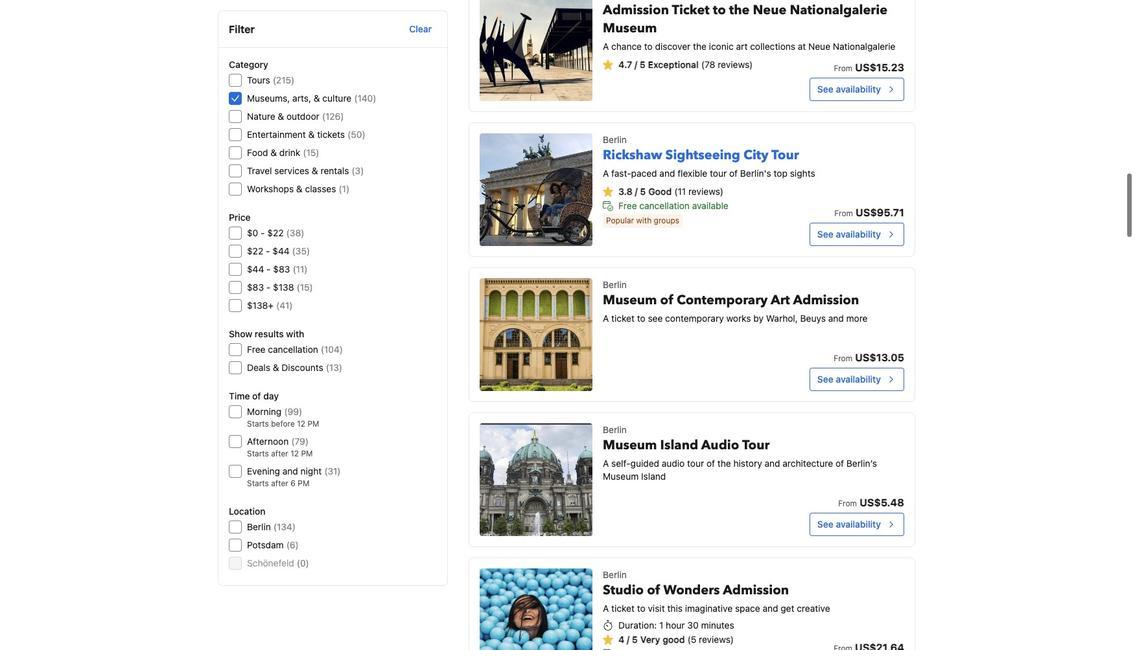 Task type: vqa. For each thing, say whether or not it's contained in the screenshot.
'03:00 PM'
no



Task type: describe. For each thing, give the bounding box(es) containing it.
berlin rickshaw sightseeing city tour a fast-paced and flexible tour of berlin's top sights
[[603, 134, 815, 179]]

- for $44
[[267, 264, 271, 275]]

contemporary
[[677, 292, 768, 309]]

audio
[[701, 437, 739, 455]]

tours
[[247, 75, 270, 86]]

12 for (79)
[[291, 449, 299, 459]]

drink
[[279, 147, 300, 158]]

4.7
[[618, 59, 632, 70]]

and inside evening and night (31) starts after 6 pm
[[282, 466, 298, 477]]

/ for 3.8
[[635, 186, 638, 197]]

free cancellation (104)
[[247, 344, 343, 355]]

$83 - $138 (15)
[[247, 282, 313, 293]]

nature & outdoor (126)
[[247, 111, 344, 122]]

3.8
[[618, 186, 633, 197]]

and inside berlin rickshaw sightseeing city tour a fast-paced and flexible tour of berlin's top sights
[[659, 168, 675, 179]]

to right ticket
[[713, 1, 726, 19]]

potsdam (6)
[[247, 540, 299, 551]]

nature
[[247, 111, 275, 122]]

workshops
[[247, 183, 294, 194]]

morning (99) starts before 12 pm
[[247, 406, 319, 429]]

city
[[743, 147, 769, 164]]

& up classes
[[312, 165, 318, 176]]

admission inside berlin museum of contemporary art admission a ticket to see contemporary works by warhol, beuys and more
[[793, 292, 859, 309]]

0 horizontal spatial $22
[[247, 246, 263, 257]]

5 for 3.8 / 5
[[640, 186, 646, 197]]

museum of contemporary art admission image
[[480, 279, 593, 392]]

tour inside berlin rickshaw sightseeing city tour a fast-paced and flexible tour of berlin's top sights
[[710, 168, 727, 179]]

at
[[798, 41, 806, 52]]

see availability for us$95.71
[[817, 229, 881, 240]]

to inside berlin museum of contemporary art admission a ticket to see contemporary works by warhol, beuys and more
[[637, 313, 645, 324]]

guided
[[630, 458, 659, 469]]

pm for (79)
[[301, 449, 313, 459]]

cancellation for available
[[639, 200, 690, 212]]

& for workshops & classes
[[296, 183, 303, 194]]

1 vertical spatial $83
[[247, 282, 264, 293]]

- for $0
[[261, 228, 265, 239]]

(6)
[[286, 540, 299, 551]]

architecture
[[783, 458, 833, 469]]

(1)
[[339, 183, 349, 194]]

from us$5.48
[[838, 497, 904, 509]]

see for us$5.48
[[817, 519, 833, 530]]

and inside "berlin museum island audio tour a self-guided audio tour of the history and architecture of berlin's museum island"
[[765, 458, 780, 469]]

(50)
[[348, 129, 365, 140]]

by
[[753, 313, 764, 324]]

services
[[274, 165, 309, 176]]

(11
[[674, 186, 686, 197]]

audio
[[662, 458, 685, 469]]

berlin's
[[740, 168, 771, 179]]

(15) for food & drink (15)
[[303, 147, 319, 158]]

availability for us$13.05
[[836, 374, 881, 385]]

(78
[[701, 59, 715, 70]]

(5
[[687, 635, 696, 646]]

tour inside "berlin museum island audio tour a self-guided audio tour of the history and architecture of berlin's museum island"
[[687, 458, 704, 469]]

entertainment & tickets (50)
[[247, 129, 365, 140]]

duration: 1 hour 30 minutes
[[618, 621, 734, 632]]

studio
[[603, 582, 644, 600]]

0 vertical spatial $83
[[273, 264, 290, 275]]

berlin for museum island audio tour
[[603, 425, 627, 436]]

& for entertainment & tickets
[[308, 129, 315, 140]]

us$95.71
[[856, 207, 904, 219]]

afternoon (79) starts after 12 pm
[[247, 436, 313, 459]]

tours (215)
[[247, 75, 294, 86]]

iconic
[[709, 41, 734, 52]]

& right arts, at the top left of the page
[[314, 93, 320, 104]]

discover
[[655, 41, 690, 52]]

museum inside admission ticket to the neue nationalgalerie museum a chance to discover the iconic art collections at neue nationalgalerie
[[603, 20, 657, 37]]

paced
[[631, 168, 657, 179]]

starts for afternoon
[[247, 449, 269, 459]]

berlin's
[[846, 458, 877, 469]]

of down "audio"
[[707, 458, 715, 469]]

top
[[774, 168, 788, 179]]

contemporary
[[665, 313, 724, 324]]

free for free cancellation (104)
[[247, 344, 265, 355]]

potsdam
[[247, 540, 284, 551]]

see availability for us$13.05
[[817, 374, 881, 385]]

see availability for us$15.23
[[817, 84, 881, 95]]

berlin studio of wonders admission a ticket to visit this imaginative space and get creative
[[603, 570, 830, 615]]

2 vertical spatial reviews)
[[699, 635, 734, 646]]

pm inside evening and night (31) starts after 6 pm
[[298, 479, 309, 489]]

$0
[[247, 228, 258, 239]]

reviews) for (78 reviews)
[[718, 59, 753, 70]]

$44 - $83 (11)
[[247, 264, 308, 275]]

time
[[229, 391, 250, 402]]

berlin for museum of contemporary art admission
[[603, 280, 627, 291]]

1 vertical spatial with
[[286, 329, 304, 340]]

& for food & drink
[[271, 147, 277, 158]]

entertainment
[[247, 129, 306, 140]]

works
[[726, 313, 751, 324]]

good
[[648, 186, 672, 197]]

day
[[263, 391, 279, 402]]

visit
[[648, 604, 665, 615]]

discounts
[[282, 362, 323, 373]]

after inside evening and night (31) starts after 6 pm
[[271, 479, 288, 489]]

classes
[[305, 183, 336, 194]]

afternoon
[[247, 436, 289, 447]]

(215)
[[273, 75, 294, 86]]

see for us$15.23
[[817, 84, 833, 95]]

get
[[781, 604, 794, 615]]

pm for (99)
[[308, 419, 319, 429]]

creative
[[797, 604, 830, 615]]

category
[[229, 59, 268, 70]]

popular
[[606, 216, 634, 226]]

/ for 4
[[627, 635, 630, 646]]

of inside berlin museum of contemporary art admission a ticket to see contemporary works by warhol, beuys and more
[[660, 292, 673, 309]]

1 vertical spatial island
[[641, 471, 666, 482]]

0 vertical spatial island
[[660, 437, 698, 455]]

(3)
[[352, 165, 364, 176]]

0 vertical spatial $22
[[267, 228, 284, 239]]

see
[[648, 313, 663, 324]]

0 vertical spatial nationalgalerie
[[790, 1, 887, 19]]

1
[[659, 621, 663, 632]]

3.8 / 5 good (11 reviews)
[[618, 186, 723, 197]]

a for museum
[[603, 458, 609, 469]]

(134)
[[273, 522, 296, 533]]

rentals
[[321, 165, 349, 176]]

more
[[846, 313, 868, 324]]

see for us$13.05
[[817, 374, 833, 385]]

the for audio
[[717, 458, 731, 469]]

this
[[667, 604, 683, 615]]

of inside berlin studio of wonders admission a ticket to visit this imaginative space and get creative
[[647, 582, 660, 600]]

museum island audio tour image
[[480, 424, 593, 537]]

from for us$5.48
[[838, 499, 857, 509]]

us$5.48
[[860, 497, 904, 509]]

(31)
[[324, 466, 341, 477]]

0 horizontal spatial neue
[[753, 1, 787, 19]]

berlin for studio of wonders admission
[[603, 570, 627, 581]]

of inside berlin rickshaw sightseeing city tour a fast-paced and flexible tour of berlin's top sights
[[729, 168, 738, 179]]

1 vertical spatial $44
[[247, 264, 264, 275]]

5 for 4.7 / 5
[[640, 59, 645, 70]]

4 / 5 very good (5 reviews)
[[618, 635, 734, 646]]

hour
[[666, 621, 685, 632]]

studio of wonders admission image
[[480, 569, 593, 651]]



Task type: locate. For each thing, give the bounding box(es) containing it.
tour for museum island audio tour
[[742, 437, 770, 455]]

museum inside berlin museum of contemporary art admission a ticket to see contemporary works by warhol, beuys and more
[[603, 292, 657, 309]]

0 vertical spatial with
[[636, 216, 652, 226]]

from for us$95.71
[[834, 209, 853, 219]]

night
[[300, 466, 322, 477]]

tickets
[[317, 129, 345, 140]]

from left us$13.05
[[834, 354, 852, 364]]

to left see
[[637, 313, 645, 324]]

& up the entertainment
[[278, 111, 284, 122]]

(41)
[[276, 300, 293, 311]]

0 horizontal spatial cancellation
[[268, 344, 318, 355]]

2 starts from the top
[[247, 449, 269, 459]]

admission inside berlin studio of wonders admission a ticket to visit this imaginative space and get creative
[[723, 582, 789, 600]]

(0)
[[297, 558, 309, 569]]

2 see availability from the top
[[817, 229, 881, 240]]

free cancellation available
[[618, 200, 728, 212]]

starts down evening
[[247, 479, 269, 489]]

the down "audio"
[[717, 458, 731, 469]]

1 vertical spatial starts
[[247, 449, 269, 459]]

1 vertical spatial tour
[[687, 458, 704, 469]]

flexible
[[678, 168, 707, 179]]

see availability down 'from us$13.05'
[[817, 374, 881, 385]]

12 down '(99)'
[[297, 419, 305, 429]]

/ right 4
[[627, 635, 630, 646]]

see for us$95.71
[[817, 229, 833, 240]]

0 vertical spatial starts
[[247, 419, 269, 429]]

of left berlin's
[[729, 168, 738, 179]]

& down travel services & rentals (3) on the left
[[296, 183, 303, 194]]

berlin inside berlin studio of wonders admission a ticket to visit this imaginative space and get creative
[[603, 570, 627, 581]]

3 see from the top
[[817, 374, 833, 385]]

1 vertical spatial reviews)
[[688, 186, 723, 197]]

cancellation down good
[[639, 200, 690, 212]]

nationalgalerie up at
[[790, 1, 887, 19]]

2 vertical spatial starts
[[247, 479, 269, 489]]

us$15.23
[[855, 62, 904, 73]]

to left visit
[[637, 604, 645, 615]]

tour right audio
[[687, 458, 704, 469]]

1 horizontal spatial $22
[[267, 228, 284, 239]]

4 museum from the top
[[603, 471, 639, 482]]

free for free cancellation available
[[618, 200, 637, 212]]

availability down from us$15.23
[[836, 84, 881, 95]]

0 horizontal spatial tour
[[687, 458, 704, 469]]

from left us$15.23
[[834, 64, 853, 73]]

the for the
[[693, 41, 706, 52]]

starts inside morning (99) starts before 12 pm
[[247, 419, 269, 429]]

good
[[663, 635, 685, 646]]

imaginative
[[685, 604, 733, 615]]

availability down 'from us$13.05'
[[836, 374, 881, 385]]

1 see from the top
[[817, 84, 833, 95]]

1 vertical spatial nationalgalerie
[[833, 41, 896, 52]]

4
[[618, 635, 624, 646]]

schönefeld
[[247, 558, 294, 569]]

museums,
[[247, 93, 290, 104]]

0 vertical spatial $44
[[272, 246, 290, 257]]

4 availability from the top
[[836, 519, 881, 530]]

- down $0 - $22 (38)
[[266, 246, 270, 257]]

0 vertical spatial admission
[[603, 1, 669, 19]]

reviews) for (11 reviews)
[[688, 186, 723, 197]]

travel
[[247, 165, 272, 176]]

0 horizontal spatial $83
[[247, 282, 264, 293]]

& for nature & outdoor
[[278, 111, 284, 122]]

berlin inside berlin rickshaw sightseeing city tour a fast-paced and flexible tour of berlin's top sights
[[603, 134, 627, 145]]

a for rickshaw
[[603, 168, 609, 179]]

and right history on the right bottom of the page
[[765, 458, 780, 469]]

a for studio
[[603, 604, 609, 615]]

0 horizontal spatial $44
[[247, 264, 264, 275]]

tour up the top
[[771, 147, 799, 164]]

groups
[[654, 216, 679, 226]]

1 horizontal spatial admission
[[723, 582, 789, 600]]

0 vertical spatial free
[[618, 200, 637, 212]]

tour
[[710, 168, 727, 179], [687, 458, 704, 469]]

1 horizontal spatial $44
[[272, 246, 290, 257]]

and inside berlin studio of wonders admission a ticket to visit this imaginative space and get creative
[[763, 604, 778, 615]]

to inside berlin studio of wonders admission a ticket to visit this imaginative space and get creative
[[637, 604, 645, 615]]

1 vertical spatial cancellation
[[268, 344, 318, 355]]

of left day
[[252, 391, 261, 402]]

free up the deals
[[247, 344, 265, 355]]

0 vertical spatial tour
[[710, 168, 727, 179]]

(79)
[[291, 436, 309, 447]]

1 horizontal spatial tour
[[771, 147, 799, 164]]

with left "groups"
[[636, 216, 652, 226]]

- right $0
[[261, 228, 265, 239]]

and left more
[[828, 313, 844, 324]]

rickshaw
[[603, 147, 662, 164]]

1 vertical spatial free
[[247, 344, 265, 355]]

1 vertical spatial (15)
[[297, 282, 313, 293]]

ticket down studio on the bottom right of the page
[[611, 604, 635, 615]]

1 vertical spatial tour
[[742, 437, 770, 455]]

from left us$5.48
[[838, 499, 857, 509]]

& for deals & discounts
[[273, 362, 279, 373]]

0 vertical spatial cancellation
[[639, 200, 690, 212]]

1 vertical spatial $22
[[247, 246, 263, 257]]

outdoor
[[286, 111, 319, 122]]

the
[[729, 1, 750, 19], [693, 41, 706, 52], [717, 458, 731, 469]]

starts inside afternoon (79) starts after 12 pm
[[247, 449, 269, 459]]

$22
[[267, 228, 284, 239], [247, 246, 263, 257]]

schönefeld (0)
[[247, 558, 309, 569]]

1 see availability from the top
[[817, 84, 881, 95]]

12 down (79)
[[291, 449, 299, 459]]

a left the self-
[[603, 458, 609, 469]]

tour for rickshaw sightseeing city tour
[[771, 147, 799, 164]]

a inside admission ticket to the neue nationalgalerie museum a chance to discover the iconic art collections at neue nationalgalerie
[[603, 41, 609, 52]]

starts down afternoon
[[247, 449, 269, 459]]

$22 up $22 - $44 (35)
[[267, 228, 284, 239]]

(140)
[[354, 93, 376, 104]]

of left berlin's
[[836, 458, 844, 469]]

& left tickets
[[308, 129, 315, 140]]

pm
[[308, 419, 319, 429], [301, 449, 313, 459], [298, 479, 309, 489]]

0 horizontal spatial admission
[[603, 1, 669, 19]]

cancellation up deals & discounts (13)
[[268, 344, 318, 355]]

popular with groups
[[606, 216, 679, 226]]

island up audio
[[660, 437, 698, 455]]

food
[[247, 147, 268, 158]]

island
[[660, 437, 698, 455], [641, 471, 666, 482]]

12 inside afternoon (79) starts after 12 pm
[[291, 449, 299, 459]]

1 vertical spatial /
[[635, 186, 638, 197]]

a inside "berlin museum island audio tour a self-guided audio tour of the history and architecture of berlin's museum island"
[[603, 458, 609, 469]]

(15) down entertainment & tickets (50)
[[303, 147, 319, 158]]

2 ticket from the top
[[611, 604, 635, 615]]

availability down from us$5.48
[[836, 519, 881, 530]]

admission up space on the bottom right
[[723, 582, 789, 600]]

30
[[687, 621, 699, 632]]

5 right 4
[[632, 635, 638, 646]]

culture
[[322, 93, 352, 104]]

admission
[[603, 1, 669, 19], [793, 292, 859, 309], [723, 582, 789, 600]]

1 vertical spatial 5
[[640, 186, 646, 197]]

museum up chance
[[603, 20, 657, 37]]

after left 6
[[271, 479, 288, 489]]

3 museum from the top
[[603, 437, 657, 455]]

tour
[[771, 147, 799, 164], [742, 437, 770, 455]]

-
[[261, 228, 265, 239], [266, 246, 270, 257], [267, 264, 271, 275], [266, 282, 271, 293]]

berlin up potsdam
[[247, 522, 271, 533]]

/ for 4.7
[[634, 59, 637, 70]]

see availability for us$5.48
[[817, 519, 881, 530]]

1 vertical spatial neue
[[808, 41, 830, 52]]

0 vertical spatial 12
[[297, 419, 305, 429]]

pm inside morning (99) starts before 12 pm
[[308, 419, 319, 429]]

(15) for $83 - $138 (15)
[[297, 282, 313, 293]]

0 vertical spatial tour
[[771, 147, 799, 164]]

from inside from us$95.71
[[834, 209, 853, 219]]

0 vertical spatial neue
[[753, 1, 787, 19]]

admission up beuys
[[793, 292, 859, 309]]

from us$15.23
[[834, 62, 904, 73]]

berlin up the self-
[[603, 425, 627, 436]]

a left fast-
[[603, 168, 609, 179]]

0 vertical spatial pm
[[308, 419, 319, 429]]

$83 up $138+
[[247, 282, 264, 293]]

5 for 4 / 5
[[632, 635, 638, 646]]

of
[[729, 168, 738, 179], [660, 292, 673, 309], [252, 391, 261, 402], [707, 458, 715, 469], [836, 458, 844, 469], [647, 582, 660, 600]]

reviews) up available
[[688, 186, 723, 197]]

availability for us$95.71
[[836, 229, 881, 240]]

$138+
[[247, 300, 274, 311]]

1 vertical spatial the
[[693, 41, 706, 52]]

12 inside morning (99) starts before 12 pm
[[297, 419, 305, 429]]

a inside berlin studio of wonders admission a ticket to visit this imaginative space and get creative
[[603, 604, 609, 615]]

2 horizontal spatial admission
[[793, 292, 859, 309]]

the up (78
[[693, 41, 706, 52]]

and up 3.8 / 5 good (11 reviews)
[[659, 168, 675, 179]]

(38)
[[286, 228, 304, 239]]

5 right 4.7
[[640, 59, 645, 70]]

the inside "berlin museum island audio tour a self-guided audio tour of the history and architecture of berlin's museum island"
[[717, 458, 731, 469]]

0 vertical spatial (15)
[[303, 147, 319, 158]]

/ right 3.8
[[635, 186, 638, 197]]

$138+ (41)
[[247, 300, 293, 311]]

2 see from the top
[[817, 229, 833, 240]]

to right chance
[[644, 41, 653, 52]]

berlin down popular
[[603, 280, 627, 291]]

1 vertical spatial pm
[[301, 449, 313, 459]]

0 horizontal spatial with
[[286, 329, 304, 340]]

show
[[229, 329, 252, 340]]

a inside berlin museum of contemporary art admission a ticket to see contemporary works by warhol, beuys and more
[[603, 313, 609, 324]]

tour inside "berlin museum island audio tour a self-guided audio tour of the history and architecture of berlin's museum island"
[[742, 437, 770, 455]]

see availability down from us$95.71
[[817, 229, 881, 240]]

3 a from the top
[[603, 313, 609, 324]]

ticket inside berlin museum of contemporary art admission a ticket to see contemporary works by warhol, beuys and more
[[611, 313, 635, 324]]

starts for morning
[[247, 419, 269, 429]]

2 vertical spatial admission
[[723, 582, 789, 600]]

free down 3.8
[[618, 200, 637, 212]]

and inside berlin museum of contemporary art admission a ticket to see contemporary works by warhol, beuys and more
[[828, 313, 844, 324]]

1 horizontal spatial free
[[618, 200, 637, 212]]

of up see
[[660, 292, 673, 309]]

berlin (134)
[[247, 522, 296, 533]]

warhol,
[[766, 313, 798, 324]]

starts inside evening and night (31) starts after 6 pm
[[247, 479, 269, 489]]

- left $138
[[266, 282, 271, 293]]

berlin for rickshaw sightseeing city tour
[[603, 134, 627, 145]]

(11)
[[293, 264, 308, 275]]

and left get
[[763, 604, 778, 615]]

1 vertical spatial admission
[[793, 292, 859, 309]]

neue up collections
[[753, 1, 787, 19]]

chance
[[611, 41, 642, 52]]

from for us$15.23
[[834, 64, 853, 73]]

berlin up studio on the bottom right of the page
[[603, 570, 627, 581]]

see availability down from us$5.48
[[817, 519, 881, 530]]

from left us$95.71 at the top of page
[[834, 209, 853, 219]]

1 a from the top
[[603, 41, 609, 52]]

4 a from the top
[[603, 458, 609, 469]]

museum down the self-
[[603, 471, 639, 482]]

(104)
[[321, 344, 343, 355]]

cancellation for (104)
[[268, 344, 318, 355]]

- for $83
[[266, 282, 271, 293]]

before
[[271, 419, 295, 429]]

reviews)
[[718, 59, 753, 70], [688, 186, 723, 197], [699, 635, 734, 646]]

space
[[735, 604, 760, 615]]

5 a from the top
[[603, 604, 609, 615]]

a left see
[[603, 313, 609, 324]]

6
[[291, 479, 296, 489]]

from for us$13.05
[[834, 354, 852, 364]]

a left chance
[[603, 41, 609, 52]]

availability down from us$95.71
[[836, 229, 881, 240]]

rickshaw sightseeing city tour image
[[480, 134, 593, 247]]

1 vertical spatial ticket
[[611, 604, 635, 615]]

berlin inside berlin museum of contemporary art admission a ticket to see contemporary works by warhol, beuys and more
[[603, 280, 627, 291]]

morning
[[247, 406, 281, 417]]

and up 6
[[282, 466, 298, 477]]

filter
[[229, 23, 255, 35]]

- for $22
[[266, 246, 270, 257]]

availability for us$15.23
[[836, 84, 881, 95]]

ticket left see
[[611, 313, 635, 324]]

admission ticket to the neue nationalgalerie museum image
[[480, 0, 593, 101]]

starts
[[247, 419, 269, 429], [247, 449, 269, 459], [247, 479, 269, 489]]

pm right 6
[[298, 479, 309, 489]]

1 vertical spatial after
[[271, 479, 288, 489]]

4 see from the top
[[817, 519, 833, 530]]

neue right at
[[808, 41, 830, 52]]

0 horizontal spatial tour
[[742, 437, 770, 455]]

evening and night (31) starts after 6 pm
[[247, 466, 341, 489]]

after down afternoon
[[271, 449, 288, 459]]

museum up the self-
[[603, 437, 657, 455]]

2 availability from the top
[[836, 229, 881, 240]]

0 vertical spatial after
[[271, 449, 288, 459]]

ticket
[[672, 1, 710, 19]]

museum
[[603, 20, 657, 37], [603, 292, 657, 309], [603, 437, 657, 455], [603, 471, 639, 482]]

0 vertical spatial /
[[634, 59, 637, 70]]

2 a from the top
[[603, 168, 609, 179]]

1 vertical spatial 12
[[291, 449, 299, 459]]

from
[[834, 64, 853, 73], [834, 209, 853, 219], [834, 354, 852, 364], [838, 499, 857, 509]]

price
[[229, 212, 251, 223]]

$83 up $83 - $138 (15)
[[273, 264, 290, 275]]

$22 down $0
[[247, 246, 263, 257]]

the up art on the top right
[[729, 1, 750, 19]]

island down guided
[[641, 471, 666, 482]]

2 museum from the top
[[603, 292, 657, 309]]

berlin
[[603, 134, 627, 145], [603, 280, 627, 291], [603, 425, 627, 436], [247, 522, 271, 533], [603, 570, 627, 581]]

see availability
[[817, 84, 881, 95], [817, 229, 881, 240], [817, 374, 881, 385], [817, 519, 881, 530]]

with up free cancellation (104)
[[286, 329, 304, 340]]

(35)
[[292, 246, 310, 257]]

reviews) down minutes
[[699, 635, 734, 646]]

berlin inside "berlin museum island audio tour a self-guided audio tour of the history and architecture of berlin's museum island"
[[603, 425, 627, 436]]

(15) down (11)
[[297, 282, 313, 293]]

0 vertical spatial the
[[729, 1, 750, 19]]

1 museum from the top
[[603, 20, 657, 37]]

2 vertical spatial 5
[[632, 635, 638, 646]]

2 vertical spatial the
[[717, 458, 731, 469]]

1 after from the top
[[271, 449, 288, 459]]

berlin up rickshaw
[[603, 134, 627, 145]]

1 horizontal spatial $83
[[273, 264, 290, 275]]

1 horizontal spatial neue
[[808, 41, 830, 52]]

- down $22 - $44 (35)
[[267, 264, 271, 275]]

from inside from us$15.23
[[834, 64, 853, 73]]

a down studio on the bottom right of the page
[[603, 604, 609, 615]]

$0 - $22 (38)
[[247, 228, 304, 239]]

tour inside berlin rickshaw sightseeing city tour a fast-paced and flexible tour of berlin's top sights
[[771, 147, 799, 164]]

from us$13.05
[[834, 352, 904, 364]]

tour up history on the right bottom of the page
[[742, 437, 770, 455]]

$44 down $22 - $44 (35)
[[247, 264, 264, 275]]

after inside afternoon (79) starts after 12 pm
[[271, 449, 288, 459]]

2 after from the top
[[271, 479, 288, 489]]

from inside 'from us$13.05'
[[834, 354, 852, 364]]

after
[[271, 449, 288, 459], [271, 479, 288, 489]]

/ right 4.7
[[634, 59, 637, 70]]

museum up see
[[603, 292, 657, 309]]

of up visit
[[647, 582, 660, 600]]

& right the deals
[[273, 362, 279, 373]]

1 horizontal spatial tour
[[710, 168, 727, 179]]

ticket inside berlin studio of wonders admission a ticket to visit this imaginative space and get creative
[[611, 604, 635, 615]]

5 left good
[[640, 186, 646, 197]]

ticket
[[611, 313, 635, 324], [611, 604, 635, 615]]

collections
[[750, 41, 795, 52]]

0 vertical spatial 5
[[640, 59, 645, 70]]

& left drink
[[271, 147, 277, 158]]

admission up chance
[[603, 1, 669, 19]]

from inside from us$5.48
[[838, 499, 857, 509]]

3 starts from the top
[[247, 479, 269, 489]]

0 horizontal spatial free
[[247, 344, 265, 355]]

3 see availability from the top
[[817, 374, 881, 385]]

3 availability from the top
[[836, 374, 881, 385]]

4 see availability from the top
[[817, 519, 881, 530]]

clear
[[409, 23, 432, 34]]

$22 - $44 (35)
[[247, 246, 310, 257]]

admission inside admission ticket to the neue nationalgalerie museum a chance to discover the iconic art collections at neue nationalgalerie
[[603, 1, 669, 19]]

availability
[[836, 84, 881, 95], [836, 229, 881, 240], [836, 374, 881, 385], [836, 519, 881, 530]]

evening
[[247, 466, 280, 477]]

tour down sightseeing
[[710, 168, 727, 179]]

and
[[659, 168, 675, 179], [828, 313, 844, 324], [765, 458, 780, 469], [282, 466, 298, 477], [763, 604, 778, 615]]

2 vertical spatial /
[[627, 635, 630, 646]]

2 vertical spatial pm
[[298, 479, 309, 489]]

cancellation
[[639, 200, 690, 212], [268, 344, 318, 355]]

results
[[255, 329, 284, 340]]

a inside berlin rickshaw sightseeing city tour a fast-paced and flexible tour of berlin's top sights
[[603, 168, 609, 179]]

berlin museum island audio tour a self-guided audio tour of the history and architecture of berlin's museum island
[[603, 425, 877, 482]]

0 vertical spatial reviews)
[[718, 59, 753, 70]]

starts down morning at the left bottom of the page
[[247, 419, 269, 429]]

1 availability from the top
[[836, 84, 881, 95]]

1 horizontal spatial with
[[636, 216, 652, 226]]

pm up (79)
[[308, 419, 319, 429]]

$44 up $44 - $83 (11)
[[272, 246, 290, 257]]

1 horizontal spatial cancellation
[[639, 200, 690, 212]]

see availability down from us$15.23
[[817, 84, 881, 95]]

1 starts from the top
[[247, 419, 269, 429]]

pm inside afternoon (79) starts after 12 pm
[[301, 449, 313, 459]]

(99)
[[284, 406, 302, 417]]

museums, arts, & culture (140)
[[247, 93, 376, 104]]

travel services & rentals (3)
[[247, 165, 364, 176]]

very
[[640, 635, 660, 646]]

nationalgalerie
[[790, 1, 887, 19], [833, 41, 896, 52]]

availability for us$5.48
[[836, 519, 881, 530]]

$83
[[273, 264, 290, 275], [247, 282, 264, 293]]

12 for (99)
[[297, 419, 305, 429]]

1 ticket from the top
[[611, 313, 635, 324]]

0 vertical spatial ticket
[[611, 313, 635, 324]]



